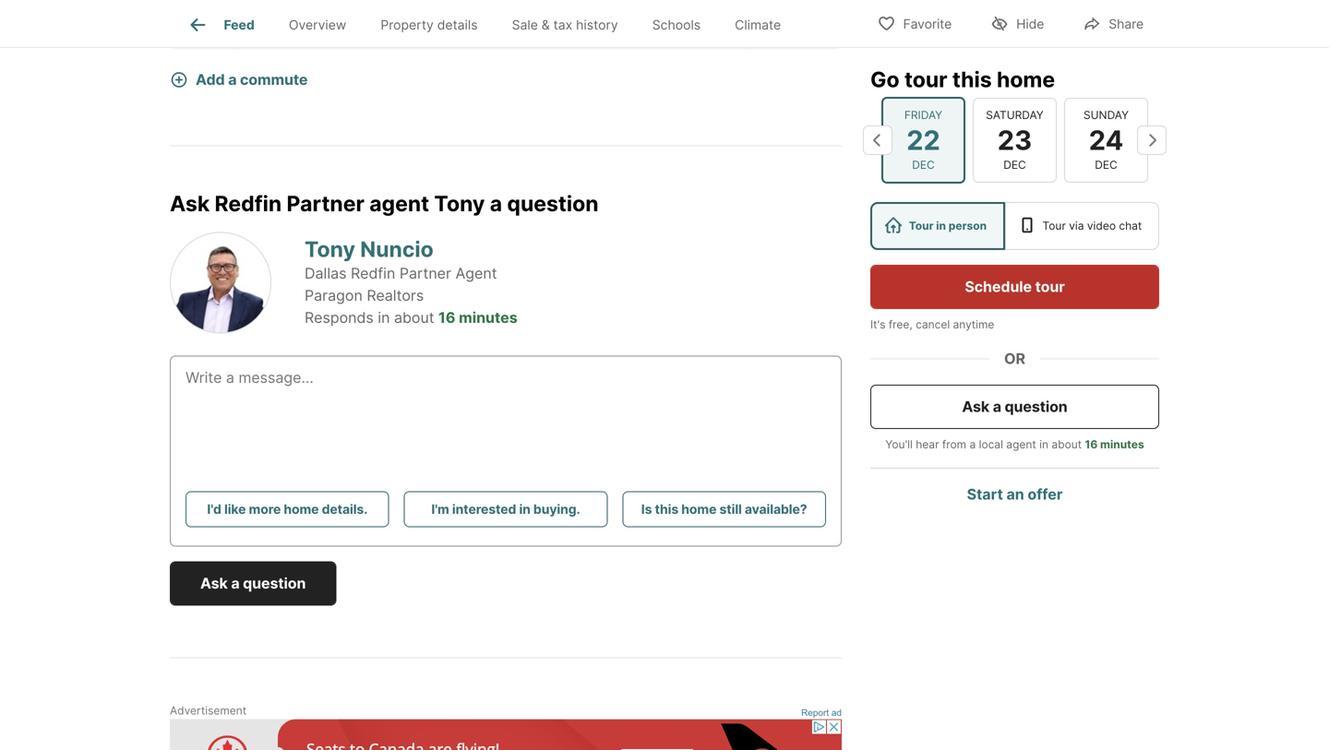 Task type: describe. For each thing, give the bounding box(es) containing it.
favorite button
[[862, 4, 968, 42]]

&
[[542, 17, 550, 33]]

sunday
[[1084, 108, 1129, 122]]

home for more
[[284, 502, 319, 517]]

0 vertical spatial this
[[953, 66, 992, 92]]

from
[[943, 438, 967, 451]]

usa
[[794, 4, 824, 22]]

tony nuncio link
[[305, 236, 434, 262]]

tour in person option
[[871, 202, 1005, 250]]

dallas
[[305, 265, 347, 283]]

schedule tour button
[[871, 265, 1160, 309]]

in inside tony nuncio dallas redfin partner agent paragon realtors responds in about 16 minutes
[[378, 309, 390, 327]]

tour via video chat option
[[1005, 202, 1160, 250]]

home for this
[[997, 66, 1055, 92]]

report
[[801, 708, 829, 718]]

is this home still available? button
[[623, 491, 826, 527]]

0 horizontal spatial 16
[[252, 4, 269, 22]]

go
[[871, 66, 900, 92]]

i'd
[[207, 502, 221, 517]]

a right from
[[970, 438, 976, 451]]

i'm
[[432, 502, 449, 517]]

minutes inside tony nuncio dallas redfin partner agent paragon realtors responds in about 16 minutes
[[459, 309, 518, 327]]

0 vertical spatial ask a question button
[[871, 385, 1160, 429]]

this inside button
[[655, 502, 679, 517]]

agent
[[456, 265, 497, 283]]

buying.
[[534, 502, 580, 517]]

16 mins to the university of texas at dallas, w campbell rd, richardson, tx, usa
[[252, 4, 824, 22]]

options button
[[750, 0, 842, 46]]

hear
[[916, 438, 939, 451]]

a down like
[[231, 574, 240, 592]]

sale
[[512, 17, 538, 33]]

friday 22 dec
[[905, 108, 943, 172]]

0 horizontal spatial partner
[[287, 191, 365, 216]]

history
[[576, 17, 618, 33]]

schools
[[652, 17, 701, 33]]

share button
[[1068, 4, 1160, 42]]

of
[[434, 4, 448, 22]]

previous image
[[863, 125, 893, 155]]

the
[[329, 4, 356, 22]]

ask redfin partner agent tony a question
[[170, 191, 599, 216]]

0 vertical spatial tony
[[434, 191, 485, 216]]

in inside option
[[936, 219, 946, 233]]

feed
[[224, 17, 255, 33]]

still
[[720, 502, 742, 517]]

i'd like more home details. button
[[186, 491, 389, 527]]

dallas,
[[515, 4, 561, 22]]

rd,
[[654, 4, 676, 22]]

available?
[[745, 502, 807, 517]]

question for the bottom ask a question "button"
[[243, 574, 306, 592]]

anytime
[[953, 318, 995, 331]]

tax
[[554, 17, 573, 33]]

ask for the bottom ask a question "button"
[[200, 574, 228, 592]]

1 vertical spatial ask a question button
[[170, 562, 336, 606]]

tour for schedule
[[1036, 278, 1065, 296]]

favorite
[[903, 16, 952, 32]]

share
[[1109, 16, 1144, 32]]

details.
[[322, 502, 368, 517]]

to
[[311, 4, 325, 22]]

ask a question for the bottom ask a question "button"
[[200, 574, 306, 592]]

report ad
[[801, 708, 842, 718]]

mins
[[272, 4, 307, 22]]

tx,
[[766, 4, 790, 22]]

commute
[[240, 71, 308, 89]]

in up 'offer'
[[1040, 438, 1049, 451]]

tour via video chat
[[1043, 219, 1142, 233]]

at
[[497, 4, 511, 22]]

tony inside tony nuncio dallas redfin partner agent paragon realtors responds in about 16 minutes
[[305, 236, 355, 262]]

campbell
[[584, 4, 649, 22]]

is this home still available?
[[641, 502, 807, 517]]

tour for go
[[905, 66, 948, 92]]

1 horizontal spatial agent
[[1007, 438, 1037, 451]]

an
[[1007, 486, 1025, 504]]

chat
[[1119, 219, 1142, 233]]

saturday 23 dec
[[986, 108, 1044, 172]]

like
[[224, 502, 246, 517]]

climate tab
[[718, 3, 798, 47]]

offer
[[1028, 486, 1063, 504]]

start an offer link
[[967, 486, 1063, 504]]

start an offer
[[967, 486, 1063, 504]]

report ad button
[[801, 708, 842, 722]]

property
[[381, 17, 434, 33]]

i'd like more home details.
[[207, 502, 368, 517]]

a up agent
[[490, 191, 502, 216]]

i'm interested in buying. button
[[404, 491, 608, 527]]

i'm interested in buying.
[[432, 502, 580, 517]]

2 vertical spatial 16
[[1085, 438, 1098, 451]]



Task type: locate. For each thing, give the bounding box(es) containing it.
None button
[[882, 97, 966, 184], [973, 98, 1057, 183], [1064, 98, 1148, 183], [882, 97, 966, 184], [973, 98, 1057, 183], [1064, 98, 1148, 183]]

responds
[[305, 309, 374, 327]]

video
[[1087, 219, 1116, 233]]

2 tour from the left
[[1043, 219, 1066, 233]]

0 vertical spatial about
[[394, 309, 434, 327]]

next image
[[1137, 125, 1167, 155]]

about down realtors
[[394, 309, 434, 327]]

property details tab
[[364, 3, 495, 47]]

1 vertical spatial ask
[[962, 398, 990, 416]]

start
[[967, 486, 1003, 504]]

home up saturday
[[997, 66, 1055, 92]]

tour for tour via video chat
[[1043, 219, 1066, 233]]

list box containing tour in person
[[871, 202, 1160, 250]]

tour
[[905, 66, 948, 92], [1036, 278, 1065, 296]]

schedule
[[965, 278, 1032, 296]]

0 horizontal spatial this
[[655, 502, 679, 517]]

it's free, cancel anytime
[[871, 318, 995, 331]]

university
[[360, 4, 430, 22]]

0 horizontal spatial tour
[[905, 66, 948, 92]]

tab list
[[170, 0, 813, 47]]

1 tour from the left
[[909, 219, 934, 233]]

1 vertical spatial agent
[[1007, 438, 1037, 451]]

question
[[507, 191, 599, 216], [1005, 398, 1068, 416], [243, 574, 306, 592]]

options
[[768, 4, 824, 22]]

0 horizontal spatial dec
[[912, 158, 935, 172]]

dec inside "friday 22 dec"
[[912, 158, 935, 172]]

this
[[953, 66, 992, 92], [655, 502, 679, 517]]

1 vertical spatial 16
[[439, 309, 456, 327]]

16 inside tony nuncio dallas redfin partner agent paragon realtors responds in about 16 minutes
[[439, 309, 456, 327]]

interested
[[452, 502, 516, 517]]

this right is
[[655, 502, 679, 517]]

1 vertical spatial partner
[[400, 265, 451, 283]]

property details
[[381, 17, 478, 33]]

sale & tax history tab
[[495, 3, 635, 47]]

2 horizontal spatial question
[[1005, 398, 1068, 416]]

0 horizontal spatial tour
[[909, 219, 934, 233]]

it's
[[871, 318, 886, 331]]

0 horizontal spatial redfin
[[215, 191, 282, 216]]

dallas redfin partner agenttony nuncio image
[[170, 232, 271, 334]]

a right add
[[228, 71, 237, 89]]

question for the topmost ask a question "button"
[[1005, 398, 1068, 416]]

1 vertical spatial question
[[1005, 398, 1068, 416]]

dec for 24
[[1095, 158, 1118, 172]]

1 horizontal spatial partner
[[400, 265, 451, 283]]

tour inside option
[[1043, 219, 1066, 233]]

ask a question for the topmost ask a question "button"
[[962, 398, 1068, 416]]

cancel
[[916, 318, 950, 331]]

0 horizontal spatial agent
[[369, 191, 429, 216]]

friday
[[905, 108, 943, 122]]

partner
[[287, 191, 365, 216], [400, 265, 451, 283]]

dec for 22
[[912, 158, 935, 172]]

2 horizontal spatial 16
[[1085, 438, 1098, 451]]

0 vertical spatial redfin
[[215, 191, 282, 216]]

0 vertical spatial agent
[[369, 191, 429, 216]]

2 vertical spatial question
[[243, 574, 306, 592]]

dec inside sunday 24 dec
[[1095, 158, 1118, 172]]

1 horizontal spatial tour
[[1043, 219, 1066, 233]]

this up saturday
[[953, 66, 992, 92]]

24
[[1089, 124, 1124, 156]]

climate
[[735, 17, 781, 33]]

redfin up dallas redfin partner agenttony nuncio image
[[215, 191, 282, 216]]

0 vertical spatial question
[[507, 191, 599, 216]]

0 vertical spatial minutes
[[459, 309, 518, 327]]

tour inside button
[[1036, 278, 1065, 296]]

in left buying. at bottom
[[519, 502, 531, 517]]

1 horizontal spatial this
[[953, 66, 992, 92]]

0 horizontal spatial tony
[[305, 236, 355, 262]]

tour for tour in person
[[909, 219, 934, 233]]

dec down 24
[[1095, 158, 1118, 172]]

ask a question up "you'll hear from a local agent in about 16 minutes"
[[962, 398, 1068, 416]]

schedule tour
[[965, 278, 1065, 296]]

ask a question down more
[[200, 574, 306, 592]]

tour left person
[[909, 219, 934, 233]]

about inside tony nuncio dallas redfin partner agent paragon realtors responds in about 16 minutes
[[394, 309, 434, 327]]

ask for the topmost ask a question "button"
[[962, 398, 990, 416]]

1 vertical spatial ask a question
[[200, 574, 306, 592]]

w
[[566, 4, 580, 22]]

0 horizontal spatial ask a question button
[[170, 562, 336, 606]]

0 horizontal spatial ask a question
[[200, 574, 306, 592]]

home right more
[[284, 502, 319, 517]]

0 vertical spatial partner
[[287, 191, 365, 216]]

about up 'offer'
[[1052, 438, 1082, 451]]

ad region
[[170, 719, 842, 751]]

partner inside tony nuncio dallas redfin partner agent paragon realtors responds in about 16 minutes
[[400, 265, 451, 283]]

add a commute button
[[170, 59, 337, 101]]

tour right the schedule
[[1036, 278, 1065, 296]]

0 vertical spatial ask a question
[[962, 398, 1068, 416]]

0 horizontal spatial minutes
[[459, 309, 518, 327]]

1 vertical spatial minutes
[[1101, 438, 1145, 451]]

go tour this home
[[871, 66, 1055, 92]]

tony up dallas
[[305, 236, 355, 262]]

0 vertical spatial tour
[[905, 66, 948, 92]]

1 vertical spatial about
[[1052, 438, 1082, 451]]

minutes
[[459, 309, 518, 327], [1101, 438, 1145, 451]]

a inside "button"
[[228, 71, 237, 89]]

1 horizontal spatial minutes
[[1101, 438, 1145, 451]]

ask a question button up "you'll hear from a local agent in about 16 minutes"
[[871, 385, 1160, 429]]

or
[[1004, 350, 1026, 368]]

richardson,
[[680, 4, 762, 22]]

tour
[[909, 219, 934, 233], [1043, 219, 1066, 233]]

tour in person
[[909, 219, 987, 233]]

0 vertical spatial 16
[[252, 4, 269, 22]]

overview tab
[[272, 3, 364, 47]]

1 dec from the left
[[912, 158, 935, 172]]

dec down 22
[[912, 158, 935, 172]]

1 horizontal spatial 16
[[439, 309, 456, 327]]

hide button
[[975, 4, 1060, 42]]

ask up dallas redfin partner agenttony nuncio image
[[170, 191, 210, 216]]

tony up agent
[[434, 191, 485, 216]]

add a commute
[[196, 71, 308, 89]]

in
[[936, 219, 946, 233], [378, 309, 390, 327], [1040, 438, 1049, 451], [519, 502, 531, 517]]

ask a question button
[[871, 385, 1160, 429], [170, 562, 336, 606]]

0 horizontal spatial about
[[394, 309, 434, 327]]

hide
[[1017, 16, 1044, 32]]

via
[[1069, 219, 1084, 233]]

advertisement
[[170, 704, 247, 718]]

you'll hear from a local agent in about 16 minutes
[[886, 438, 1145, 451]]

in left person
[[936, 219, 946, 233]]

agent up nuncio
[[369, 191, 429, 216]]

ask a question button down more
[[170, 562, 336, 606]]

home left the still
[[682, 502, 717, 517]]

in inside button
[[519, 502, 531, 517]]

1 vertical spatial tour
[[1036, 278, 1065, 296]]

feed link
[[187, 14, 255, 36]]

2 horizontal spatial home
[[997, 66, 1055, 92]]

ask
[[170, 191, 210, 216], [962, 398, 990, 416], [200, 574, 228, 592]]

Write a message... text field
[[186, 367, 826, 433]]

tour left the via
[[1043, 219, 1066, 233]]

22
[[907, 124, 941, 156]]

partner up realtors
[[400, 265, 451, 283]]

1 horizontal spatial ask a question
[[962, 398, 1068, 416]]

ask up local
[[962, 398, 990, 416]]

1 horizontal spatial redfin
[[351, 265, 395, 283]]

ask down i'd
[[200, 574, 228, 592]]

sunday 24 dec
[[1084, 108, 1129, 172]]

1 vertical spatial tony
[[305, 236, 355, 262]]

tour inside option
[[909, 219, 934, 233]]

1 horizontal spatial dec
[[1004, 158, 1026, 172]]

0 horizontal spatial question
[[243, 574, 306, 592]]

schools tab
[[635, 3, 718, 47]]

redfin down tony nuncio link
[[351, 265, 395, 283]]

dec for 23
[[1004, 158, 1026, 172]]

in down realtors
[[378, 309, 390, 327]]

home
[[997, 66, 1055, 92], [284, 502, 319, 517], [682, 502, 717, 517]]

texas
[[452, 4, 493, 22]]

realtors
[[367, 287, 424, 305]]

dec down the 23
[[1004, 158, 1026, 172]]

ad
[[832, 708, 842, 718]]

partner up tony nuncio link
[[287, 191, 365, 216]]

is
[[641, 502, 652, 517]]

you'll
[[886, 438, 913, 451]]

local
[[979, 438, 1003, 451]]

1 horizontal spatial home
[[682, 502, 717, 517]]

0 vertical spatial ask
[[170, 191, 210, 216]]

saturday
[[986, 108, 1044, 122]]

1 vertical spatial redfin
[[351, 265, 395, 283]]

a
[[228, 71, 237, 89], [490, 191, 502, 216], [993, 398, 1002, 416], [970, 438, 976, 451], [231, 574, 240, 592]]

more
[[249, 502, 281, 517]]

agent
[[369, 191, 429, 216], [1007, 438, 1037, 451]]

1 horizontal spatial tour
[[1036, 278, 1065, 296]]

2 dec from the left
[[1004, 158, 1026, 172]]

23
[[998, 124, 1032, 156]]

2 vertical spatial ask
[[200, 574, 228, 592]]

2 horizontal spatial dec
[[1095, 158, 1118, 172]]

tony
[[434, 191, 485, 216], [305, 236, 355, 262]]

nuncio
[[360, 236, 434, 262]]

person
[[949, 219, 987, 233]]

details
[[437, 17, 478, 33]]

1 vertical spatial this
[[655, 502, 679, 517]]

a up local
[[993, 398, 1002, 416]]

redfin inside tony nuncio dallas redfin partner agent paragon realtors responds in about 16 minutes
[[351, 265, 395, 283]]

dec inside saturday 23 dec
[[1004, 158, 1026, 172]]

list box
[[871, 202, 1160, 250]]

tony nuncio dallas redfin partner agent paragon realtors responds in about 16 minutes
[[305, 236, 518, 327]]

agent right local
[[1007, 438, 1037, 451]]

tour up friday
[[905, 66, 948, 92]]

1 horizontal spatial about
[[1052, 438, 1082, 451]]

1 horizontal spatial tony
[[434, 191, 485, 216]]

redfin
[[215, 191, 282, 216], [351, 265, 395, 283]]

free,
[[889, 318, 913, 331]]

ask a question
[[962, 398, 1068, 416], [200, 574, 306, 592]]

3 dec from the left
[[1095, 158, 1118, 172]]

0 horizontal spatial home
[[284, 502, 319, 517]]

1 horizontal spatial ask a question button
[[871, 385, 1160, 429]]

1 horizontal spatial question
[[507, 191, 599, 216]]

overview
[[289, 17, 346, 33]]

tab list containing feed
[[170, 0, 813, 47]]



Task type: vqa. For each thing, say whether or not it's contained in the screenshot.
Real Estate Agents ▾ DROPDOWN BUTTON
no



